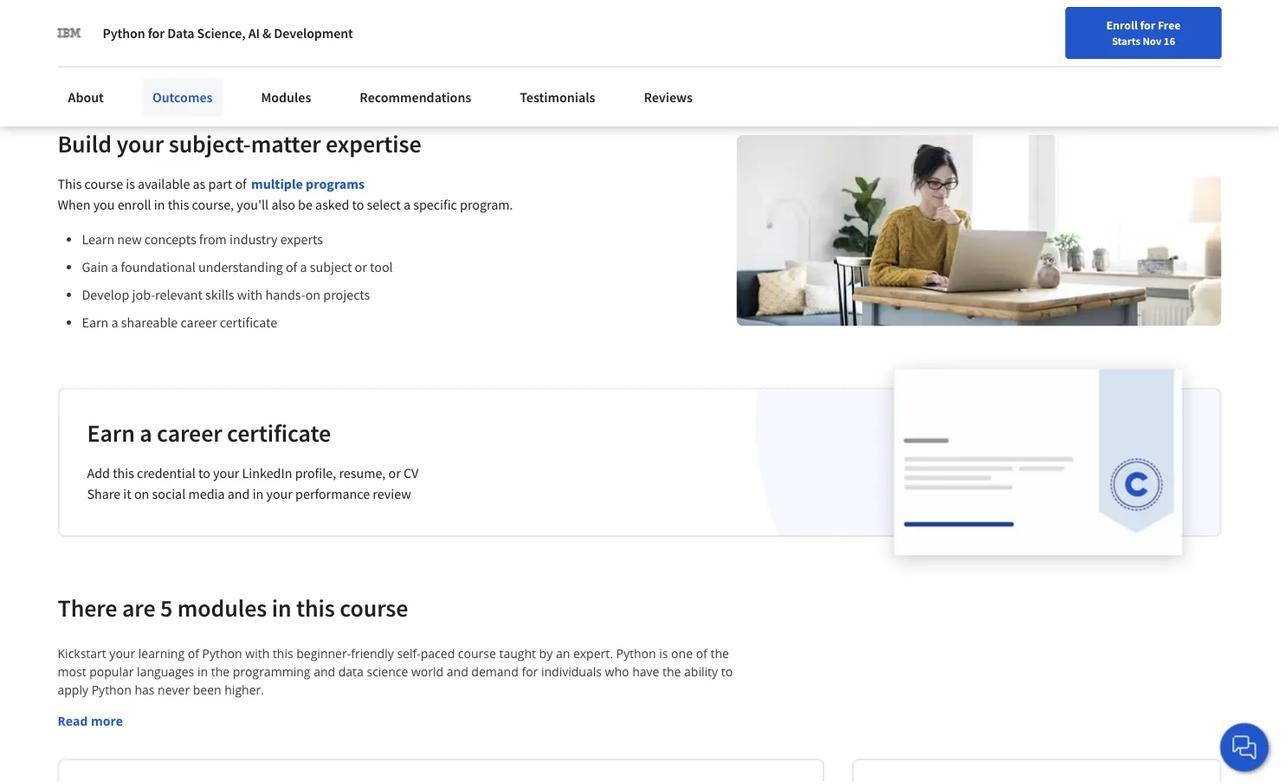 Task type: describe. For each thing, give the bounding box(es) containing it.
python left about
[[103, 24, 145, 42]]

read more
[[58, 713, 123, 730]]

read
[[58, 713, 88, 730]]

2 horizontal spatial and
[[447, 664, 469, 680]]

learn for learn new concepts from industry experts
[[82, 231, 115, 248]]

world
[[412, 664, 444, 680]]

demand
[[472, 664, 519, 680]]

beginner-
[[297, 646, 351, 662]]

0 horizontal spatial the
[[211, 664, 230, 680]]

for inside enroll for free starts nov 16
[[1141, 17, 1156, 33]]

enroll
[[118, 196, 151, 213]]

course inside kickstart your learning of python with this beginner-friendly self-paced course taught by an expert. python is one of the most popular languages in the programming and data science world and demand for individuals who have the ability to apply python has never been higher.
[[458, 646, 496, 662]]

5
[[160, 593, 173, 624]]

from
[[199, 231, 227, 248]]

0 horizontal spatial or
[[355, 258, 367, 276]]

science,
[[197, 24, 246, 42]]

learn more about coursera for business link
[[86, 25, 326, 43]]

of up ability
[[696, 646, 708, 662]]

a for earn a career certificate
[[140, 418, 152, 449]]

1 horizontal spatial and
[[314, 664, 335, 680]]

this up beginner-
[[296, 593, 335, 624]]

languages
[[137, 664, 194, 680]]

of inside the this course is available as part of multiple programs when you enroll in this course, you'll also be asked to select a specific program.
[[235, 175, 247, 193]]

multiple
[[251, 175, 303, 193]]

build your subject-matter expertise
[[58, 129, 422, 159]]

starts
[[1112, 34, 1141, 48]]

relevant
[[155, 286, 203, 303]]

by
[[540, 646, 553, 662]]

ability
[[685, 664, 718, 680]]

development
[[274, 24, 353, 42]]

or inside add this credential to your linkedin profile, resume, or cv share it on social media and in your performance review
[[389, 465, 401, 482]]

and inside add this credential to your linkedin profile, resume, or cv share it on social media and in your performance review
[[228, 485, 250, 503]]

add
[[87, 465, 110, 482]]

recommendations
[[360, 88, 472, 106]]

part
[[208, 175, 232, 193]]

gain
[[82, 258, 108, 276]]

be
[[298, 196, 313, 213]]

matter
[[251, 129, 321, 159]]

2 horizontal spatial the
[[711, 646, 729, 662]]

there
[[58, 593, 117, 624]]

1 horizontal spatial the
[[663, 664, 681, 680]]

it
[[123, 485, 131, 503]]

chat with us image
[[1231, 734, 1259, 762]]

paced
[[421, 646, 455, 662]]

credential
[[137, 465, 196, 482]]

data
[[167, 24, 194, 42]]

for left business
[[253, 25, 270, 43]]

outcomes
[[152, 88, 213, 106]]

coursera
[[196, 25, 250, 43]]

individuals
[[542, 664, 602, 680]]

who
[[605, 664, 630, 680]]

shareable
[[121, 314, 178, 331]]

cv
[[404, 465, 419, 482]]

with inside kickstart your learning of python with this beginner-friendly self-paced course taught by an expert. python is one of the most popular languages in the programming and data science world and demand for individuals who have the ability to apply python has never been higher.
[[245, 646, 270, 662]]

for left data
[[148, 24, 165, 42]]

available
[[138, 175, 190, 193]]

programs
[[306, 175, 365, 193]]

about
[[68, 88, 104, 106]]

science
[[367, 664, 408, 680]]

a left subject in the left of the page
[[300, 258, 307, 276]]

python down popular on the bottom
[[92, 682, 131, 699]]

specific
[[414, 196, 457, 213]]

a for gain a foundational understanding of a subject or tool
[[111, 258, 118, 276]]

kickstart
[[58, 646, 106, 662]]

learn for learn more about coursera for business
[[86, 25, 121, 43]]

python up the have
[[617, 646, 656, 662]]

has
[[135, 682, 155, 699]]

more for learn
[[123, 25, 155, 43]]

experts
[[281, 231, 323, 248]]

program.
[[460, 196, 513, 213]]

concepts
[[145, 231, 196, 248]]

this inside add this credential to your linkedin profile, resume, or cv share it on social media and in your performance review
[[113, 465, 134, 482]]

an
[[556, 646, 570, 662]]

linkedin
[[242, 465, 292, 482]]

this course is available as part of multiple programs when you enroll in this course, you'll also be asked to select a specific program.
[[58, 175, 513, 213]]

your down linkedin at the bottom of page
[[266, 485, 293, 503]]

asked
[[315, 196, 349, 213]]

show notifications image
[[1046, 22, 1067, 42]]

0 vertical spatial certificate
[[220, 314, 277, 331]]

about link
[[58, 78, 114, 116]]

earn for earn a career certificate
[[87, 418, 135, 449]]

business
[[273, 25, 326, 43]]

most
[[58, 664, 86, 680]]

hands-
[[266, 286, 306, 303]]

multiple programs button
[[251, 173, 365, 194]]

in inside add this credential to your linkedin profile, resume, or cv share it on social media and in your performance review
[[253, 485, 264, 503]]

ibm image
[[58, 21, 82, 45]]

industry
[[230, 231, 278, 248]]

gain a foundational understanding of a subject or tool
[[82, 258, 393, 276]]

course,
[[192, 196, 234, 213]]

reviews
[[644, 88, 693, 106]]

social
[[152, 485, 186, 503]]

job-
[[132, 286, 155, 303]]

been
[[193, 682, 222, 699]]

expertise
[[326, 129, 422, 159]]

you
[[93, 196, 115, 213]]

develop job-relevant skills with hands-on projects
[[82, 286, 370, 303]]

add this credential to your linkedin profile, resume, or cv share it on social media and in your performance review
[[87, 465, 419, 503]]

a for earn a shareable career certificate
[[111, 314, 118, 331]]

enroll for free starts nov 16
[[1107, 17, 1181, 48]]

on inside add this credential to your linkedin profile, resume, or cv share it on social media and in your performance review
[[134, 485, 149, 503]]

when
[[58, 196, 91, 213]]

earn a shareable career certificate
[[82, 314, 277, 331]]

ai
[[248, 24, 260, 42]]

programming
[[233, 664, 311, 680]]

foundational
[[121, 258, 196, 276]]

review
[[373, 485, 411, 503]]

in inside kickstart your learning of python with this beginner-friendly self-paced course taught by an expert. python is one of the most popular languages in the programming and data science world and demand for individuals who have the ability to apply python has never been higher.
[[198, 664, 208, 680]]

reviews link
[[634, 78, 704, 116]]

&
[[263, 24, 271, 42]]

build
[[58, 129, 112, 159]]

one
[[672, 646, 693, 662]]

projects
[[323, 286, 370, 303]]



Task type: vqa. For each thing, say whether or not it's contained in the screenshot.
the for in Enroll for Free Starts Nov 16
yes



Task type: locate. For each thing, give the bounding box(es) containing it.
learn more about coursera for business
[[86, 25, 326, 43]]

apply
[[58, 682, 88, 699]]

to inside kickstart your learning of python with this beginner-friendly self-paced course taught by an expert. python is one of the most popular languages in the programming and data science world and demand for individuals who have the ability to apply python has never been higher.
[[722, 664, 733, 680]]

more left about
[[123, 25, 155, 43]]

expert.
[[574, 646, 613, 662]]

learn new concepts from industry experts
[[82, 231, 323, 248]]

and down paced
[[447, 664, 469, 680]]

with down understanding
[[237, 286, 263, 303]]

career
[[181, 314, 217, 331], [157, 418, 222, 449]]

outcomes link
[[142, 78, 223, 116]]

a right gain
[[111, 258, 118, 276]]

media
[[188, 485, 225, 503]]

in down linkedin at the bottom of page
[[253, 485, 264, 503]]

or left the tool
[[355, 258, 367, 276]]

16
[[1164, 34, 1176, 48]]

this up programming
[[273, 646, 293, 662]]

modules link
[[251, 78, 322, 116]]

on right it
[[134, 485, 149, 503]]

python up been on the bottom left
[[202, 646, 242, 662]]

more for read
[[91, 713, 123, 730]]

this down the available
[[168, 196, 189, 213]]

0 vertical spatial learn
[[86, 25, 121, 43]]

as
[[193, 175, 206, 193]]

taught
[[500, 646, 536, 662]]

understanding
[[198, 258, 283, 276]]

nov
[[1143, 34, 1162, 48]]

1 vertical spatial earn
[[87, 418, 135, 449]]

coursera enterprise logos image
[[836, 0, 1182, 31]]

of
[[235, 175, 247, 193], [286, 258, 297, 276], [188, 646, 199, 662], [696, 646, 708, 662]]

of right part
[[235, 175, 247, 193]]

on down subject in the left of the page
[[306, 286, 321, 303]]

in inside the this course is available as part of multiple programs when you enroll in this course, you'll also be asked to select a specific program.
[[154, 196, 165, 213]]

with
[[237, 286, 263, 303], [245, 646, 270, 662]]

0 vertical spatial to
[[352, 196, 364, 213]]

certificate
[[220, 314, 277, 331], [227, 418, 331, 449]]

this up it
[[113, 465, 134, 482]]

the up ability
[[711, 646, 729, 662]]

0 vertical spatial course
[[85, 175, 123, 193]]

modules
[[261, 88, 311, 106]]

about
[[158, 25, 193, 43]]

have
[[633, 664, 660, 680]]

you'll
[[237, 196, 269, 213]]

for up nov
[[1141, 17, 1156, 33]]

0 vertical spatial or
[[355, 258, 367, 276]]

this
[[58, 175, 82, 193]]

kickstart your learning of python with this beginner-friendly self-paced course taught by an expert. python is one of the most popular languages in the programming and data science world and demand for individuals who have the ability to apply python has never been higher.
[[58, 646, 736, 699]]

this inside kickstart your learning of python with this beginner-friendly self-paced course taught by an expert. python is one of the most popular languages in the programming and data science world and demand for individuals who have the ability to apply python has never been higher.
[[273, 646, 293, 662]]

a up credential
[[140, 418, 152, 449]]

menu item
[[916, 17, 1028, 74]]

certificate up linkedin at the bottom of page
[[227, 418, 331, 449]]

2 vertical spatial course
[[458, 646, 496, 662]]

certificate down develop job-relevant skills with hands-on projects
[[220, 314, 277, 331]]

1 horizontal spatial course
[[340, 593, 409, 624]]

testimonials
[[520, 88, 596, 106]]

performance
[[296, 485, 370, 503]]

or
[[355, 258, 367, 276], [389, 465, 401, 482]]

in right modules
[[272, 593, 292, 624]]

earn
[[82, 314, 109, 331], [87, 418, 135, 449]]

enroll
[[1107, 17, 1138, 33]]

select
[[367, 196, 401, 213]]

higher.
[[225, 682, 264, 699]]

python for data science, ai & development
[[103, 24, 353, 42]]

1 vertical spatial career
[[157, 418, 222, 449]]

1 horizontal spatial on
[[306, 286, 321, 303]]

learn
[[86, 25, 121, 43], [82, 231, 115, 248]]

also
[[272, 196, 295, 213]]

0 vertical spatial on
[[306, 286, 321, 303]]

1 horizontal spatial to
[[352, 196, 364, 213]]

earn down the develop
[[82, 314, 109, 331]]

more inside the read more button
[[91, 713, 123, 730]]

0 vertical spatial more
[[123, 25, 155, 43]]

with up programming
[[245, 646, 270, 662]]

learning
[[138, 646, 185, 662]]

0 horizontal spatial on
[[134, 485, 149, 503]]

1 horizontal spatial is
[[660, 646, 668, 662]]

a inside the this course is available as part of multiple programs when you enroll in this course, you'll also be asked to select a specific program.
[[404, 196, 411, 213]]

share
[[87, 485, 121, 503]]

1 vertical spatial certificate
[[227, 418, 331, 449]]

coursera career certificate image
[[895, 370, 1183, 555]]

to
[[352, 196, 364, 213], [198, 465, 210, 482], [722, 664, 733, 680]]

course up you
[[85, 175, 123, 193]]

of right learning at the left bottom of page
[[188, 646, 199, 662]]

1 vertical spatial more
[[91, 713, 123, 730]]

0 vertical spatial career
[[181, 314, 217, 331]]

the up been on the bottom left
[[211, 664, 230, 680]]

your
[[117, 129, 164, 159], [213, 465, 239, 482], [266, 485, 293, 503], [109, 646, 135, 662]]

2 horizontal spatial course
[[458, 646, 496, 662]]

1 vertical spatial to
[[198, 465, 210, 482]]

1 vertical spatial is
[[660, 646, 668, 662]]

your up the available
[[117, 129, 164, 159]]

skills
[[205, 286, 234, 303]]

more
[[123, 25, 155, 43], [91, 713, 123, 730]]

never
[[158, 682, 190, 699]]

and down beginner-
[[314, 664, 335, 680]]

0 vertical spatial with
[[237, 286, 263, 303]]

1 vertical spatial learn
[[82, 231, 115, 248]]

career down relevant
[[181, 314, 217, 331]]

testimonials link
[[510, 78, 606, 116]]

subject-
[[169, 129, 251, 159]]

2 horizontal spatial to
[[722, 664, 733, 680]]

course up friendly
[[340, 593, 409, 624]]

to left select
[[352, 196, 364, 213]]

learn right the "ibm" image
[[86, 25, 121, 43]]

2 vertical spatial to
[[722, 664, 733, 680]]

modules
[[177, 593, 267, 624]]

1 vertical spatial course
[[340, 593, 409, 624]]

0 vertical spatial earn
[[82, 314, 109, 331]]

for inside kickstart your learning of python with this beginner-friendly self-paced course taught by an expert. python is one of the most popular languages in the programming and data science world and demand for individuals who have the ability to apply python has never been higher.
[[522, 664, 538, 680]]

course inside the this course is available as part of multiple programs when you enroll in this course, you'll also be asked to select a specific program.
[[85, 175, 123, 193]]

1 horizontal spatial or
[[389, 465, 401, 482]]

data
[[339, 664, 364, 680]]

0 vertical spatial is
[[126, 175, 135, 193]]

0 horizontal spatial course
[[85, 175, 123, 193]]

self-
[[397, 646, 421, 662]]

of up hands-
[[286, 258, 297, 276]]

the down 'one'
[[663, 664, 681, 680]]

0 horizontal spatial and
[[228, 485, 250, 503]]

to right ability
[[722, 664, 733, 680]]

a down the develop
[[111, 314, 118, 331]]

and right media
[[228, 485, 250, 503]]

friendly
[[351, 646, 394, 662]]

more right read
[[91, 713, 123, 730]]

profile,
[[295, 465, 336, 482]]

python
[[103, 24, 145, 42], [202, 646, 242, 662], [617, 646, 656, 662], [92, 682, 131, 699]]

course up demand
[[458, 646, 496, 662]]

0 horizontal spatial is
[[126, 175, 135, 193]]

earn up 'add'
[[87, 418, 135, 449]]

is inside kickstart your learning of python with this beginner-friendly self-paced course taught by an expert. python is one of the most popular languages in the programming and data science world and demand for individuals who have the ability to apply python has never been higher.
[[660, 646, 668, 662]]

in down the available
[[154, 196, 165, 213]]

None search field
[[247, 11, 568, 45]]

a
[[404, 196, 411, 213], [111, 258, 118, 276], [300, 258, 307, 276], [111, 314, 118, 331], [140, 418, 152, 449]]

your up media
[[213, 465, 239, 482]]

1 vertical spatial with
[[245, 646, 270, 662]]

there are 5 modules in this course
[[58, 593, 409, 624]]

are
[[122, 593, 156, 624]]

to inside the this course is available as part of multiple programs when you enroll in this course, you'll also be asked to select a specific program.
[[352, 196, 364, 213]]

for down taught
[[522, 664, 538, 680]]

career up credential
[[157, 418, 222, 449]]

is inside the this course is available as part of multiple programs when you enroll in this course, you'll also be asked to select a specific program.
[[126, 175, 135, 193]]

1 vertical spatial or
[[389, 465, 401, 482]]

1 vertical spatial on
[[134, 485, 149, 503]]

is left 'one'
[[660, 646, 668, 662]]

your inside kickstart your learning of python with this beginner-friendly self-paced course taught by an expert. python is one of the most popular languages in the programming and data science world and demand for individuals who have the ability to apply python has never been higher.
[[109, 646, 135, 662]]

a right select
[[404, 196, 411, 213]]

in up been on the bottom left
[[198, 664, 208, 680]]

learn up gain
[[82, 231, 115, 248]]

your up popular on the bottom
[[109, 646, 135, 662]]

to inside add this credential to your linkedin profile, resume, or cv share it on social media and in your performance review
[[198, 465, 210, 482]]

is up the enroll
[[126, 175, 135, 193]]

this
[[168, 196, 189, 213], [113, 465, 134, 482], [296, 593, 335, 624], [273, 646, 293, 662]]

this inside the this course is available as part of multiple programs when you enroll in this course, you'll also be asked to select a specific program.
[[168, 196, 189, 213]]

and
[[228, 485, 250, 503], [314, 664, 335, 680], [447, 664, 469, 680]]

or left 'cv'
[[389, 465, 401, 482]]

to up media
[[198, 465, 210, 482]]

0 horizontal spatial to
[[198, 465, 210, 482]]

recommendations link
[[350, 78, 482, 116]]

coursera image
[[21, 14, 131, 42]]

earn for earn a shareable career certificate
[[82, 314, 109, 331]]



